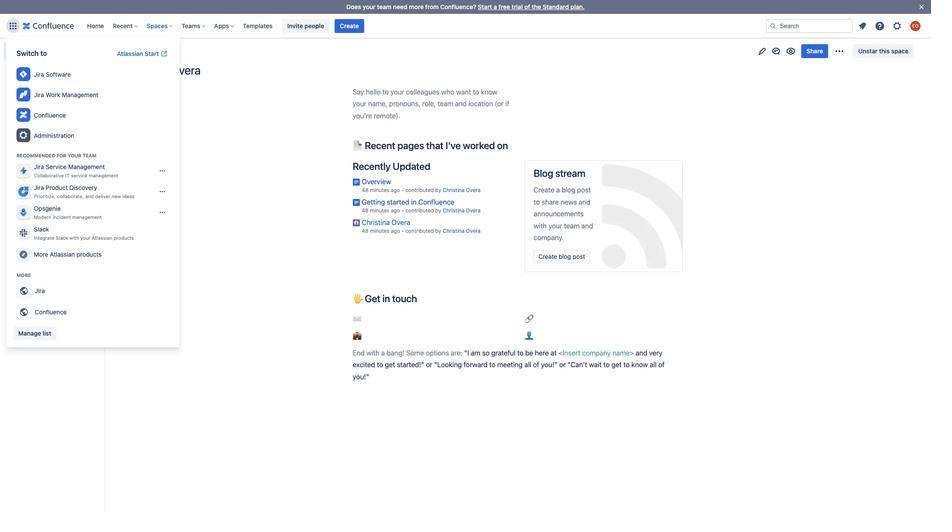 Task type: locate. For each thing, give the bounding box(es) containing it.
all down very
[[650, 361, 657, 369]]

1 horizontal spatial with
[[366, 349, 379, 357]]

in for no shortcuts in this space
[[45, 165, 50, 172]]

started inside tree
[[54, 200, 74, 208]]

christina
[[21, 47, 47, 55], [122, 47, 146, 55], [122, 63, 167, 77], [443, 187, 465, 194], [443, 208, 465, 214], [362, 219, 390, 227], [443, 228, 465, 235]]

1 horizontal spatial of
[[533, 361, 539, 369]]

create for create a blog post to share news and announcements with your team and company.
[[534, 186, 554, 194]]

location
[[468, 100, 493, 108]]

start down 'spaces'
[[145, 50, 159, 57]]

your down announcements
[[549, 222, 562, 230]]

0 horizontal spatial start
[[145, 50, 159, 57]]

settings image
[[18, 130, 29, 141]]

switch for switch to
[[16, 49, 39, 57]]

jira up manage list
[[35, 287, 45, 295]]

1 vertical spatial recent
[[365, 140, 395, 152]]

all content link
[[3, 63, 101, 78]]

team inside create a blog post to share news and announcements with your team and company.
[[564, 222, 580, 230]]

blog up "news"
[[562, 186, 575, 194]]

this up collaborative
[[51, 165, 62, 172]]

0 vertical spatial space
[[891, 47, 909, 55]]

management inside opsgenie modern incident management
[[72, 214, 102, 220]]

2 vertical spatial •
[[402, 228, 404, 235]]

0 vertical spatial atlassian
[[117, 50, 143, 57]]

1 vertical spatial minutes
[[370, 208, 389, 214]]

0 vertical spatial a
[[494, 3, 497, 10]]

slack up more atlassian products on the left of the page
[[56, 235, 68, 241]]

2 vertical spatial with
[[366, 349, 379, 357]]

1 vertical spatial more
[[16, 273, 31, 278]]

you!" down at on the right bottom of page
[[541, 361, 558, 369]]

to
[[40, 49, 47, 57], [382, 88, 389, 96], [473, 88, 479, 96], [534, 198, 540, 206], [517, 349, 524, 357], [377, 361, 383, 369], [489, 361, 496, 369], [604, 361, 610, 369], [624, 361, 630, 369]]

(or
[[495, 100, 504, 108]]

jira inside jira service management collaborative it service management
[[34, 163, 44, 171]]

and down discovery
[[85, 194, 94, 199]]

blog inside create a blog post to share news and announcements with your team and company.
[[562, 186, 575, 194]]

0 horizontal spatial copy image
[[416, 293, 427, 304]]

0 horizontal spatial started
[[54, 200, 74, 208]]

1 horizontal spatial start
[[478, 3, 492, 10]]

1 vertical spatial team
[[438, 100, 453, 108]]

products
[[114, 235, 134, 241], [77, 251, 102, 258]]

1 vertical spatial 48
[[362, 208, 369, 214]]

your
[[68, 153, 81, 158]]

1 horizontal spatial team
[[438, 100, 453, 108]]

contributed up getting started in confluence 48 minutes ago • contributed by christina overa
[[405, 187, 434, 194]]

with
[[534, 222, 547, 230], [69, 235, 79, 241], [366, 349, 379, 357]]

3 by from the top
[[435, 228, 441, 235]]

2 horizontal spatial team
[[564, 222, 580, 230]]

<insert
[[558, 349, 580, 357]]

a left free
[[494, 3, 497, 10]]

settings icon image
[[892, 21, 903, 31]]

0 horizontal spatial you!"
[[353, 373, 369, 381]]

getting down prioritize,
[[31, 200, 52, 208]]

by up christina overa 48 minutes ago • contributed by christina overa
[[435, 208, 441, 214]]

christina down overview link
[[362, 219, 390, 227]]

1 vertical spatial you!"
[[353, 373, 369, 381]]

in down the overview 48 minutes ago • contributed by christina overa
[[411, 199, 417, 206]]

0 vertical spatial 48
[[362, 187, 369, 194]]

slack
[[34, 226, 49, 233], [56, 235, 68, 241]]

recent inside dropdown button
[[113, 22, 133, 29]]

0 vertical spatial with
[[534, 222, 547, 230]]

management up slack integrate slack with your atlassian products at left
[[72, 214, 102, 220]]

copy image for 🖐 get in touch
[[416, 293, 427, 304]]

3 minutes from the top
[[370, 228, 389, 235]]

all down be
[[524, 361, 531, 369]]

2 vertical spatial team
[[564, 222, 580, 230]]

management inside jira work management link
[[62, 91, 98, 98]]

0 vertical spatial post
[[577, 186, 591, 194]]

getting inside tree
[[31, 200, 52, 208]]

2 horizontal spatial a
[[556, 186, 560, 194]]

in down collaborate,
[[75, 200, 80, 208]]

your profile and preferences image
[[910, 21, 921, 31]]

getting started in confluence
[[31, 200, 114, 208]]

recent right home
[[113, 22, 133, 29]]

know up location
[[481, 88, 497, 96]]

team left need
[[377, 3, 392, 10]]

3 contributed from the top
[[405, 228, 434, 235]]

here
[[535, 349, 549, 357]]

say
[[353, 88, 364, 96]]

48
[[362, 187, 369, 194], [362, 208, 369, 214], [362, 228, 369, 235]]

1 contributed from the top
[[405, 187, 434, 194]]

christina inside getting started in confluence 48 minutes ago • contributed by christina overa
[[443, 208, 465, 214]]

2 vertical spatial a
[[381, 349, 385, 357]]

create inside button
[[539, 253, 557, 261]]

minutes inside christina overa 48 minutes ago • contributed by christina overa
[[370, 228, 389, 235]]

jira inside jira product discovery prioritize, collaborate, and deliver new ideas
[[34, 184, 44, 191]]

your
[[363, 3, 376, 10], [391, 88, 404, 96], [353, 100, 366, 108], [549, 222, 562, 230], [80, 235, 90, 241]]

0 horizontal spatial getting started in confluence link
[[3, 196, 114, 212]]

switch down to...
[[16, 49, 39, 57]]

start left free
[[478, 3, 492, 10]]

0 vertical spatial minutes
[[370, 187, 389, 194]]

confluence down the overview 48 minutes ago • contributed by christina overa
[[418, 199, 454, 206]]

no
[[7, 165, 15, 172]]

1 horizontal spatial this
[[879, 47, 890, 55]]

0 horizontal spatial all
[[524, 361, 531, 369]]

1 vertical spatial a
[[556, 186, 560, 194]]

in inside getting started in confluence 48 minutes ago • contributed by christina overa
[[411, 199, 417, 206]]

does
[[346, 3, 361, 10]]

your right does
[[363, 3, 376, 10]]

1 horizontal spatial know
[[632, 361, 648, 369]]

management for service
[[68, 163, 105, 171]]

overa inside 'space' element
[[49, 47, 66, 55]]

products inside slack integrate slack with your atlassian products
[[114, 235, 134, 241]]

team down who
[[438, 100, 453, 108]]

of
[[524, 3, 530, 10], [533, 361, 539, 369], [658, 361, 665, 369]]

blog stream
[[534, 168, 585, 179]]

post
[[577, 186, 591, 194], [573, 253, 585, 261]]

know down 'name>'
[[632, 361, 648, 369]]

2 by from the top
[[435, 208, 441, 214]]

start inside atlassian start link
[[145, 50, 159, 57]]

help icon image
[[875, 21, 885, 31]]

with up the company.
[[534, 222, 547, 230]]

1 • from the top
[[402, 187, 404, 194]]

1 horizontal spatial more
[[34, 251, 48, 258]]

christina overa down atlassian start link
[[122, 63, 201, 77]]

christina down to...
[[21, 47, 47, 55]]

0 vertical spatial switch
[[5, 37, 21, 44]]

ago inside the overview 48 minutes ago • contributed by christina overa
[[391, 187, 400, 194]]

📄 recent pages that i've worked on
[[353, 140, 508, 152]]

• up getting started in confluence 48 minutes ago • contributed by christina overa
[[402, 187, 404, 194]]

1 all from the left
[[524, 361, 531, 369]]

started down the overview 48 minutes ago • contributed by christina overa
[[387, 199, 409, 206]]

you're
[[353, 112, 372, 120]]

atlassian down integrate at the left top of page
[[50, 251, 75, 258]]

1 vertical spatial ago
[[391, 208, 400, 214]]

christina up christina overa 48 minutes ago • contributed by christina overa
[[443, 208, 465, 214]]

christina overa 48 minutes ago • contributed by christina overa
[[362, 219, 481, 235]]

started inside getting started in confluence 48 minutes ago • contributed by christina overa
[[387, 199, 409, 206]]

3 ago from the top
[[391, 228, 400, 235]]

to...
[[23, 37, 32, 44]]

create down does
[[340, 22, 359, 29]]

2 vertical spatial create
[[539, 253, 557, 261]]

jira software link
[[13, 64, 173, 85]]

1 horizontal spatial copy image
[[507, 140, 518, 151]]

draft
[[46, 217, 63, 223]]

management inside jira service management collaborative it service management
[[68, 163, 105, 171]]

to right hello
[[382, 88, 389, 96]]

0 vertical spatial this
[[879, 47, 890, 55]]

1 vertical spatial blog
[[559, 253, 571, 261]]

jira right all
[[34, 71, 44, 78]]

• down getting started in confluence 48 minutes ago • contributed by christina overa
[[402, 228, 404, 235]]

this right unstar
[[879, 47, 890, 55]]

1 vertical spatial atlassian
[[92, 235, 112, 241]]

in for 🖐 get in touch
[[383, 293, 390, 305]]

jira for jira
[[35, 287, 45, 295]]

started!"
[[397, 361, 424, 369]]

more actions image
[[835, 46, 845, 56]]

0 horizontal spatial get
[[385, 361, 395, 369]]

0 vertical spatial create
[[340, 22, 359, 29]]

atlassian down recent dropdown button at the top of the page
[[117, 50, 143, 57]]

2 • from the top
[[402, 208, 404, 214]]

0 vertical spatial by
[[435, 187, 441, 194]]

📄
[[353, 140, 363, 152]]

management up create a page 'image'
[[89, 173, 118, 178]]

blogs
[[21, 82, 37, 89]]

getting for getting started in confluence
[[31, 200, 52, 208]]

2 vertical spatial ago
[[391, 228, 400, 235]]

1 48 from the top
[[362, 187, 369, 194]]

manage list
[[18, 330, 51, 337]]

recent up recently at top
[[365, 140, 395, 152]]

role,
[[422, 100, 436, 108]]

getting for getting started in confluence 48 minutes ago • contributed by christina overa
[[362, 199, 385, 206]]

💼
[[353, 332, 363, 340]]

0 horizontal spatial space
[[63, 165, 80, 172]]

0 horizontal spatial products
[[77, 251, 102, 258]]

confluence down deliver
[[82, 200, 114, 208]]

0 vertical spatial ago
[[391, 187, 400, 194]]

confluence
[[34, 111, 66, 119], [418, 199, 454, 206], [82, 200, 114, 208], [35, 309, 67, 316]]

a left "bang!"
[[381, 349, 385, 357]]

1 horizontal spatial space
[[891, 47, 909, 55]]

integrate
[[34, 235, 54, 241]]

create inside create a blog post to share news and announcements with your team and company.
[[534, 186, 554, 194]]

jira service management options menu image
[[159, 167, 166, 174]]

management up service at the top left of the page
[[68, 163, 105, 171]]

switch to...
[[5, 37, 32, 44]]

of down very
[[658, 361, 665, 369]]

christina overa down 'spaces'
[[122, 47, 165, 55]]

your down the say
[[353, 100, 366, 108]]

contributed up christina overa 48 minutes ago • contributed by christina overa
[[405, 208, 434, 214]]

1 minutes from the top
[[370, 187, 389, 194]]

1 by from the top
[[435, 187, 441, 194]]

slack up integrate at the left top of page
[[34, 226, 49, 233]]

know inside say hello to your colleagues who want to know your name, pronouns, role, team and location (or if you're remote).
[[481, 88, 497, 96]]

or down <insert
[[559, 361, 566, 369]]

started down collaborate,
[[54, 200, 74, 208]]

search image
[[770, 22, 777, 29]]

team
[[377, 3, 392, 10], [438, 100, 453, 108], [564, 222, 580, 230]]

jira up prioritize,
[[34, 184, 44, 191]]

no shortcuts in this space
[[7, 165, 80, 172]]

christina overa down to...
[[21, 47, 66, 55]]

0 horizontal spatial getting
[[31, 200, 52, 208]]

0 horizontal spatial with
[[69, 235, 79, 241]]

1 horizontal spatial or
[[559, 361, 566, 369]]

0 horizontal spatial know
[[481, 88, 497, 96]]

blog down the company.
[[559, 253, 571, 261]]

• inside the overview 48 minutes ago • contributed by christina overa
[[402, 187, 404, 194]]

ago
[[391, 187, 400, 194], [391, 208, 400, 214], [391, 228, 400, 235]]

contributed
[[405, 187, 434, 194], [405, 208, 434, 214], [405, 228, 434, 235]]

1 vertical spatial with
[[69, 235, 79, 241]]

1 vertical spatial contributed
[[405, 208, 434, 214]]

close image
[[916, 2, 927, 12]]

modern
[[34, 214, 51, 220]]

work
[[46, 91, 60, 98]]

0 vertical spatial •
[[402, 187, 404, 194]]

1 horizontal spatial atlassian
[[92, 235, 112, 241]]

it
[[65, 173, 70, 178]]

banner
[[0, 14, 931, 38]]

1 vertical spatial •
[[402, 208, 404, 214]]

ago down overview
[[391, 187, 400, 194]]

started for getting started in confluence 48 minutes ago • contributed by christina overa
[[387, 199, 409, 206]]

management inside jira service management collaborative it service management
[[89, 173, 118, 178]]

management down create a blog icon
[[62, 91, 98, 98]]

confluence image
[[23, 21, 74, 31], [23, 21, 74, 31]]

news
[[561, 198, 577, 206]]

blog
[[534, 168, 553, 179]]

getting started in confluence link
[[3, 196, 114, 212], [362, 199, 454, 206]]

1 horizontal spatial you!"
[[541, 361, 558, 369]]

stream
[[555, 168, 585, 179]]

1 horizontal spatial slack
[[56, 235, 68, 241]]

products up more atlassian products link
[[114, 235, 134, 241]]

✉️
[[353, 315, 363, 323]]

christina inside the overview 48 minutes ago • contributed by christina overa
[[443, 187, 465, 194]]

copy image
[[507, 140, 518, 151], [416, 293, 427, 304]]

1 vertical spatial management
[[68, 163, 105, 171]]

and left very
[[636, 349, 647, 357]]

getting started in confluence tree
[[3, 196, 114, 227]]

1 ago from the top
[[391, 187, 400, 194]]

edit this page image
[[757, 46, 768, 56]]

create link
[[335, 19, 364, 33]]

to right wait
[[604, 361, 610, 369]]

that
[[426, 140, 444, 152]]

by down getting started in confluence 48 minutes ago • contributed by christina overa
[[435, 228, 441, 235]]

ago down getting started in confluence 48 minutes ago • contributed by christina overa
[[391, 228, 400, 235]]

0 vertical spatial copy image
[[507, 140, 518, 151]]

post inside button
[[573, 253, 585, 261]]

getting started in confluence link down the overview 48 minutes ago • contributed by christina overa
[[362, 199, 454, 206]]

ago inside christina overa 48 minutes ago • contributed by christina overa
[[391, 228, 400, 235]]

0 horizontal spatial more
[[16, 273, 31, 278]]

0 horizontal spatial this
[[51, 165, 62, 172]]

0 horizontal spatial of
[[524, 3, 530, 10]]

need
[[393, 3, 407, 10]]

switch for switch to...
[[5, 37, 21, 44]]

space inside button
[[891, 47, 909, 55]]

switch left to...
[[5, 37, 21, 44]]

get
[[365, 293, 380, 305]]

christina overa inside 'space' element
[[21, 47, 66, 55]]

or down options
[[426, 361, 432, 369]]

in for getting started in confluence
[[75, 200, 80, 208]]

1 vertical spatial by
[[435, 208, 441, 214]]

0 horizontal spatial team
[[377, 3, 392, 10]]

to left share
[[534, 198, 540, 206]]

your inside slack integrate slack with your atlassian products
[[80, 235, 90, 241]]

christina down atlassian start link
[[122, 63, 167, 77]]

1 vertical spatial this
[[51, 165, 62, 172]]

0 vertical spatial team
[[377, 3, 392, 10]]

calendars
[[21, 113, 49, 121]]

0 vertical spatial more
[[34, 251, 48, 258]]

getting down overview
[[362, 199, 385, 206]]

team inside say hello to your colleagues who want to know your name, pronouns, role, team and location (or if you're remote).
[[438, 100, 453, 108]]

with up more atlassian products on the left of the page
[[69, 235, 79, 241]]

to down 'name>'
[[624, 361, 630, 369]]

templates link
[[240, 19, 275, 33]]

management
[[62, 91, 98, 98], [68, 163, 105, 171]]

of left the
[[524, 3, 530, 10]]

be
[[525, 349, 533, 357]]

getting inside getting started in confluence 48 minutes ago • contributed by christina overa
[[362, 199, 385, 206]]

excited
[[353, 361, 375, 369]]

invite people button
[[282, 19, 329, 33]]

3 48 from the top
[[362, 228, 369, 235]]

with right 'end'
[[366, 349, 379, 357]]

1 vertical spatial create
[[534, 186, 554, 194]]

worked
[[463, 140, 495, 152]]

team down announcements
[[564, 222, 580, 230]]

contributed down getting started in confluence 48 minutes ago • contributed by christina overa
[[405, 228, 434, 235]]

0 vertical spatial management
[[62, 91, 98, 98]]

ago up christina overa 48 minutes ago • contributed by christina overa
[[391, 208, 400, 214]]

to inside create a blog post to share news and announcements with your team and company.
[[534, 198, 540, 206]]

2 contributed from the top
[[405, 208, 434, 214]]

christina inside 'space' element
[[21, 47, 47, 55]]

space
[[891, 47, 909, 55], [63, 165, 80, 172]]

create a blog image
[[89, 80, 99, 91]]

ideas
[[122, 194, 135, 199]]

0 vertical spatial management
[[89, 173, 118, 178]]

a up share
[[556, 186, 560, 194]]

3 • from the top
[[402, 228, 404, 235]]

0 vertical spatial confluence link
[[13, 105, 173, 125]]

0 vertical spatial start
[[478, 3, 492, 10]]

your inside create a blog post to share news and announcements with your team and company.
[[549, 222, 562, 230]]

you!" down excited
[[353, 373, 369, 381]]

so
[[482, 349, 490, 357]]

1 vertical spatial switch
[[16, 49, 39, 57]]

2 horizontal spatial with
[[534, 222, 547, 230]]

recently
[[353, 161, 391, 172]]

1 confluence link from the top
[[13, 105, 173, 125]]

1 vertical spatial know
[[632, 361, 648, 369]]

1 vertical spatial copy image
[[416, 293, 427, 304]]

• up christina overa 48 minutes ago • contributed by christina overa
[[402, 208, 404, 214]]

overview 48 minutes ago • contributed by christina overa
[[362, 178, 481, 194]]

unstar
[[858, 47, 878, 55]]

unstar this space button
[[853, 44, 914, 58]]

2 vertical spatial minutes
[[370, 228, 389, 235]]

create inside global element
[[340, 22, 359, 29]]

1 horizontal spatial a
[[494, 3, 497, 10]]

copy image for 📄 recent pages that i've worked on
[[507, 140, 518, 151]]

christina down recent dropdown button at the top of the page
[[122, 47, 146, 55]]

products down slack integrate slack with your atlassian products at left
[[77, 251, 102, 258]]

create
[[340, 22, 359, 29], [534, 186, 554, 194], [539, 253, 557, 261]]

2 minutes from the top
[[370, 208, 389, 214]]

space settings link
[[3, 125, 101, 141]]

get down "bang!"
[[385, 361, 395, 369]]

1 or from the left
[[426, 361, 432, 369]]

0 vertical spatial contributed
[[405, 187, 434, 194]]

1 horizontal spatial get
[[612, 361, 622, 369]]

get down 'name>'
[[612, 361, 622, 369]]

1 vertical spatial confluence link
[[13, 302, 173, 323]]

2 vertical spatial atlassian
[[50, 251, 75, 258]]

christina down getting started in confluence 48 minutes ago • contributed by christina overa
[[443, 228, 465, 235]]

2 vertical spatial contributed
[[405, 228, 434, 235]]

space up it
[[63, 165, 80, 172]]

create up share
[[534, 186, 554, 194]]

jira for jira product discovery prioritize, collaborate, and deliver new ideas
[[34, 184, 44, 191]]

touch
[[392, 293, 417, 305]]

blogs link
[[3, 78, 101, 94]]

48 inside the overview 48 minutes ago • contributed by christina overa
[[362, 187, 369, 194]]

0 horizontal spatial atlassian
[[50, 251, 75, 258]]

more atlassian products link
[[13, 245, 173, 265]]

2 horizontal spatial of
[[658, 361, 665, 369]]

confluence down "automation" link
[[34, 111, 66, 119]]

2 ago from the top
[[391, 208, 400, 214]]

atlassian start
[[117, 50, 159, 57]]

2 vertical spatial 48
[[362, 228, 369, 235]]

2 vertical spatial by
[[435, 228, 441, 235]]

2 48 from the top
[[362, 208, 369, 214]]

in inside tree
[[75, 200, 80, 208]]

banner containing home
[[0, 14, 931, 38]]

2 or from the left
[[559, 361, 566, 369]]

by up getting started in confluence 48 minutes ago • contributed by christina overa
[[435, 187, 441, 194]]

free
[[499, 3, 510, 10]]

trial
[[512, 3, 523, 10]]

create a page image
[[89, 183, 99, 194]]

get
[[385, 361, 395, 369], [612, 361, 622, 369]]

1 horizontal spatial products
[[114, 235, 134, 241]]

create down the company.
[[539, 253, 557, 261]]

confluence inside getting started in confluence 48 minutes ago • contributed by christina overa
[[418, 199, 454, 206]]

0 vertical spatial products
[[114, 235, 134, 241]]

atlassian up more atlassian products link
[[92, 235, 112, 241]]

and down want
[[455, 100, 467, 108]]

of down here
[[533, 361, 539, 369]]

1 vertical spatial start
[[145, 50, 159, 57]]

opsgenie
[[34, 205, 61, 212]]

name,
[[368, 100, 387, 108]]

management
[[89, 173, 118, 178], [72, 214, 102, 220]]

1 horizontal spatial getting started in confluence link
[[362, 199, 454, 206]]

0 horizontal spatial recent
[[113, 22, 133, 29]]

1 horizontal spatial started
[[387, 199, 409, 206]]

in right get
[[383, 293, 390, 305]]

christina up getting started in confluence 48 minutes ago • contributed by christina overa
[[443, 187, 465, 194]]



Task type: vqa. For each thing, say whether or not it's contained in the screenshot.
in associated with No shortcuts in this space
yes



Task type: describe. For each thing, give the bounding box(es) containing it.
all content
[[21, 66, 51, 74]]

shortcuts
[[21, 153, 52, 159]]

manage
[[18, 330, 41, 337]]

say hello to your colleagues who want to know your name, pronouns, role, team and location (or if you're remote).
[[353, 88, 511, 120]]

at
[[551, 349, 557, 357]]

minutes inside getting started in confluence 48 minutes ago • contributed by christina overa
[[370, 208, 389, 214]]

overa inside getting started in confluence 48 minutes ago • contributed by christina overa
[[466, 208, 481, 214]]

invite people
[[287, 22, 324, 29]]

all
[[21, 66, 28, 74]]

2 get from the left
[[612, 361, 622, 369]]

are:
[[451, 349, 463, 357]]

jira service management collaborative it service management
[[34, 163, 118, 178]]

company
[[582, 349, 611, 357]]

atlassian inside slack integrate slack with your atlassian products
[[92, 235, 112, 241]]

recommended
[[16, 153, 55, 158]]

share
[[807, 47, 823, 55]]

switch to
[[16, 49, 47, 57]]

contributed inside getting started in confluence 48 minutes ago • contributed by christina overa
[[405, 208, 434, 214]]

some
[[406, 349, 424, 357]]

spaces
[[147, 22, 168, 29]]

standard
[[543, 3, 569, 10]]

for
[[56, 153, 66, 158]]

confluence inside tree
[[82, 200, 114, 208]]

management for work
[[62, 91, 98, 98]]

automation
[[21, 98, 53, 105]]

pronouns,
[[389, 100, 420, 108]]

with inside create a blog post to share news and announcements with your team and company.
[[534, 222, 547, 230]]

end
[[353, 349, 365, 357]]

jira for jira service management collaborative it service management
[[34, 163, 44, 171]]

jira for jira work management
[[34, 91, 44, 98]]

0 vertical spatial slack
[[34, 226, 49, 233]]

notification icon image
[[857, 21, 868, 31]]

your up pronouns,
[[391, 88, 404, 96]]

post inside create a blog post to share news and announcements with your team and company.
[[577, 186, 591, 194]]

unstar this space
[[858, 47, 909, 55]]

the
[[532, 3, 541, 10]]

home link
[[84, 19, 107, 33]]

jira product discovery options menu image
[[159, 188, 166, 195]]

deliver
[[95, 194, 110, 199]]

in for getting started in confluence 48 minutes ago • contributed by christina overa
[[411, 199, 417, 206]]

bang!
[[387, 349, 404, 357]]

by inside christina overa 48 minutes ago • contributed by christina overa
[[435, 228, 441, 235]]

recently updated
[[353, 161, 430, 172]]

opsgenie options menu image
[[159, 209, 166, 216]]

ago inside getting started in confluence 48 minutes ago • contributed by christina overa
[[391, 208, 400, 214]]

who
[[441, 88, 454, 96]]

48 inside getting started in confluence 48 minutes ago • contributed by christina overa
[[362, 208, 369, 214]]

jira for jira software
[[34, 71, 44, 78]]

updated
[[393, 161, 430, 172]]

to down end with a bang! some options are: "i am so grateful to be here at <insert company name>
[[489, 361, 496, 369]]

"looking
[[434, 361, 462, 369]]

this inside unstar this space button
[[879, 47, 890, 55]]

share
[[542, 198, 559, 206]]

start a free trial of the standard plan. link
[[478, 3, 585, 10]]

create blog post button
[[534, 251, 590, 264]]

48 inside christina overa 48 minutes ago • contributed by christina overa
[[362, 228, 369, 235]]

new
[[112, 194, 121, 199]]

manage list link
[[13, 327, 56, 341]]

overa inside the overview 48 minutes ago • contributed by christina overa
[[466, 187, 481, 194]]

jira work management
[[34, 91, 98, 98]]

"can't
[[568, 361, 587, 369]]

minutes inside the overview 48 minutes ago • contributed by christina overa
[[370, 187, 389, 194]]

🔗
[[525, 315, 535, 323]]

contributed inside christina overa 48 minutes ago • contributed by christina overa
[[405, 228, 434, 235]]

by inside getting started in confluence 48 minutes ago • contributed by christina overa
[[435, 208, 441, 214]]

administration
[[34, 132, 74, 139]]

a inside create a blog post to share news and announcements with your team and company.
[[556, 186, 560, 194]]

and right "news"
[[579, 198, 590, 206]]

and inside 'and very excited to get started!" or "looking forward to meeting all of you!" or "can't wait to get to know all of you!"'
[[636, 349, 647, 357]]

collaborate,
[[57, 194, 84, 199]]

started for getting started in confluence
[[54, 200, 74, 208]]

to left be
[[517, 349, 524, 357]]

discovery
[[69, 184, 97, 191]]

create for create blog post
[[539, 253, 557, 261]]

with inside slack integrate slack with your atlassian products
[[69, 235, 79, 241]]

by inside the overview 48 minutes ago • contributed by christina overa
[[435, 187, 441, 194]]

colleagues
[[406, 88, 440, 96]]

space settings
[[21, 129, 62, 136]]

contributed inside the overview 48 minutes ago • contributed by christina overa
[[405, 187, 434, 194]]

to right want
[[473, 88, 479, 96]]

prioritize,
[[34, 194, 56, 199]]

share button
[[801, 44, 828, 58]]

announcements
[[534, 210, 584, 218]]

2 confluence link from the top
[[13, 302, 173, 323]]

people
[[305, 22, 324, 29]]

getting started in confluence link inside 'space' element
[[3, 196, 114, 212]]

space
[[21, 129, 38, 136]]

to right excited
[[377, 361, 383, 369]]

0 horizontal spatial a
[[381, 349, 385, 357]]

1 vertical spatial space
[[63, 165, 80, 172]]

wait
[[589, 361, 602, 369]]

home
[[87, 22, 104, 29]]

1 get from the left
[[385, 361, 395, 369]]

shortcuts
[[17, 165, 43, 172]]

slack integrate slack with your atlassian products
[[34, 226, 134, 241]]

jira software
[[34, 71, 71, 78]]

administration link
[[13, 125, 173, 146]]

automation link
[[3, 94, 101, 109]]

from
[[425, 3, 439, 10]]

very
[[649, 349, 663, 357]]

incident
[[53, 214, 71, 220]]

software
[[46, 71, 71, 78]]

to up "content"
[[40, 49, 47, 57]]

more for more atlassian products
[[34, 251, 48, 258]]

and inside say hello to your colleagues who want to know your name, pronouns, role, team and location (or if you're remote).
[[455, 100, 467, 108]]

• inside christina overa 48 minutes ago • contributed by christina overa
[[402, 228, 404, 235]]

space element
[[0, 38, 114, 513]]

confluence up list
[[35, 309, 67, 316]]

overview
[[362, 178, 391, 186]]

appswitcher icon image
[[8, 21, 18, 31]]

and inside jira product discovery prioritize, collaborate, and deliver new ideas
[[85, 194, 94, 199]]

• inside getting started in confluence 48 minutes ago • contributed by christina overa
[[402, 208, 404, 214]]

content
[[21, 186, 45, 191]]

blog inside button
[[559, 253, 571, 261]]

jira product discovery prioritize, collaborate, and deliver new ideas
[[34, 184, 135, 199]]

recommended for your team
[[16, 153, 96, 158]]

forward
[[464, 361, 488, 369]]

jira link
[[13, 281, 173, 302]]

calendars link
[[3, 109, 101, 125]]

name>
[[613, 349, 634, 357]]

create for create
[[340, 22, 359, 29]]

start watching image
[[786, 46, 796, 56]]

create a blog post to share news and announcements with your team and company.
[[534, 186, 593, 242]]

more for more
[[16, 273, 31, 278]]

this inside 'space' element
[[51, 165, 62, 172]]

0 vertical spatial you!"
[[541, 361, 558, 369]]

grateful
[[491, 349, 516, 357]]

2 all from the left
[[650, 361, 657, 369]]

Search field
[[766, 19, 853, 33]]

opsgenie modern incident management
[[34, 205, 102, 220]]

2 horizontal spatial atlassian
[[117, 50, 143, 57]]

global element
[[5, 14, 764, 38]]

1 vertical spatial slack
[[56, 235, 68, 241]]

on
[[497, 140, 508, 152]]

meeting
[[497, 361, 523, 369]]

pages
[[397, 140, 424, 152]]

am
[[471, 349, 480, 357]]

and very excited to get started!" or "looking forward to meeting all of you!" or "can't wait to get to know all of you!"
[[353, 349, 666, 381]]

know inside 'and very excited to get started!" or "looking forward to meeting all of you!" or "can't wait to get to know all of you!"'
[[632, 361, 648, 369]]

more atlassian products
[[34, 251, 102, 258]]

and down announcements
[[582, 222, 593, 230]]

apps
[[214, 22, 229, 29]]

teams
[[182, 22, 200, 29]]



